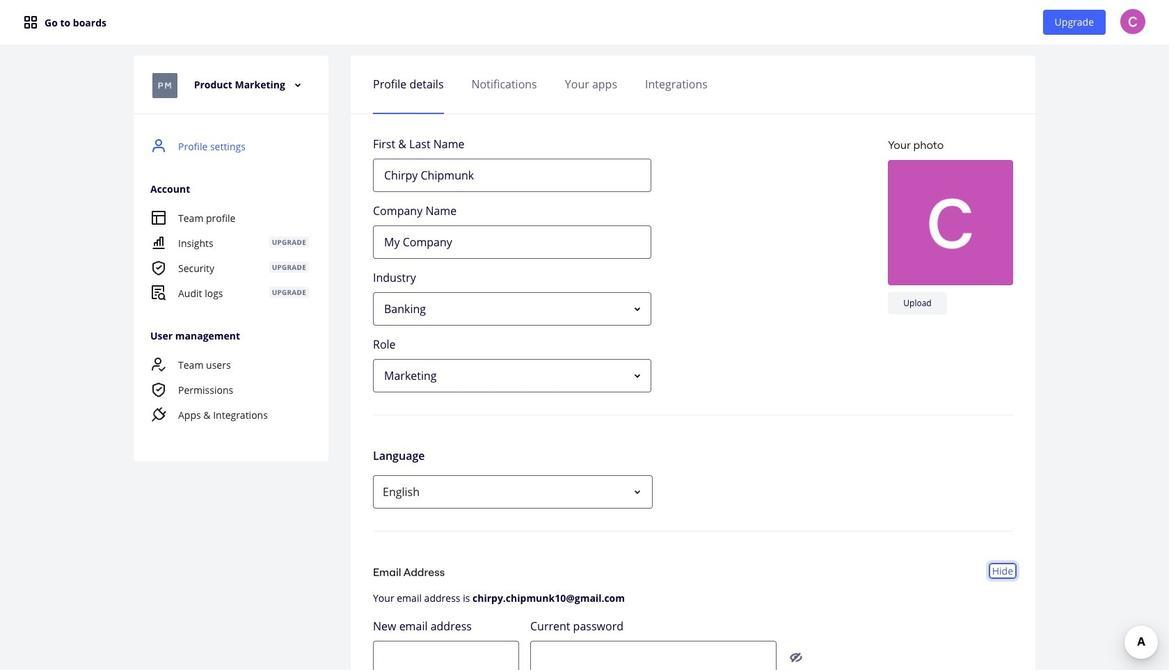 Task type: vqa. For each thing, say whether or not it's contained in the screenshot.
group
no



Task type: locate. For each thing, give the bounding box(es) containing it.
menu
[[134, 134, 326, 439], [134, 205, 326, 306], [134, 352, 326, 427]]

None password field
[[530, 641, 777, 670]]

None text field
[[373, 159, 652, 192]]

default profile avatar image
[[888, 160, 1014, 285]]

password visibility image
[[790, 651, 803, 664]]

3 menu from the top
[[134, 352, 326, 427]]

None field
[[373, 292, 652, 326], [373, 359, 652, 393], [373, 292, 652, 326], [373, 359, 652, 393]]

None text field
[[373, 226, 652, 259], [373, 641, 519, 670], [373, 226, 652, 259], [373, 641, 519, 670]]

profile settings tab list
[[373, 63, 1014, 106]]



Task type: describe. For each thing, give the bounding box(es) containing it.
1 menu from the top
[[134, 134, 326, 439]]

menu bar element
[[0, 0, 1169, 45]]

2 menu from the top
[[134, 205, 326, 306]]

user menu: chirpy chipmunk image
[[1121, 9, 1146, 34]]

spagx image
[[22, 14, 39, 31]]



